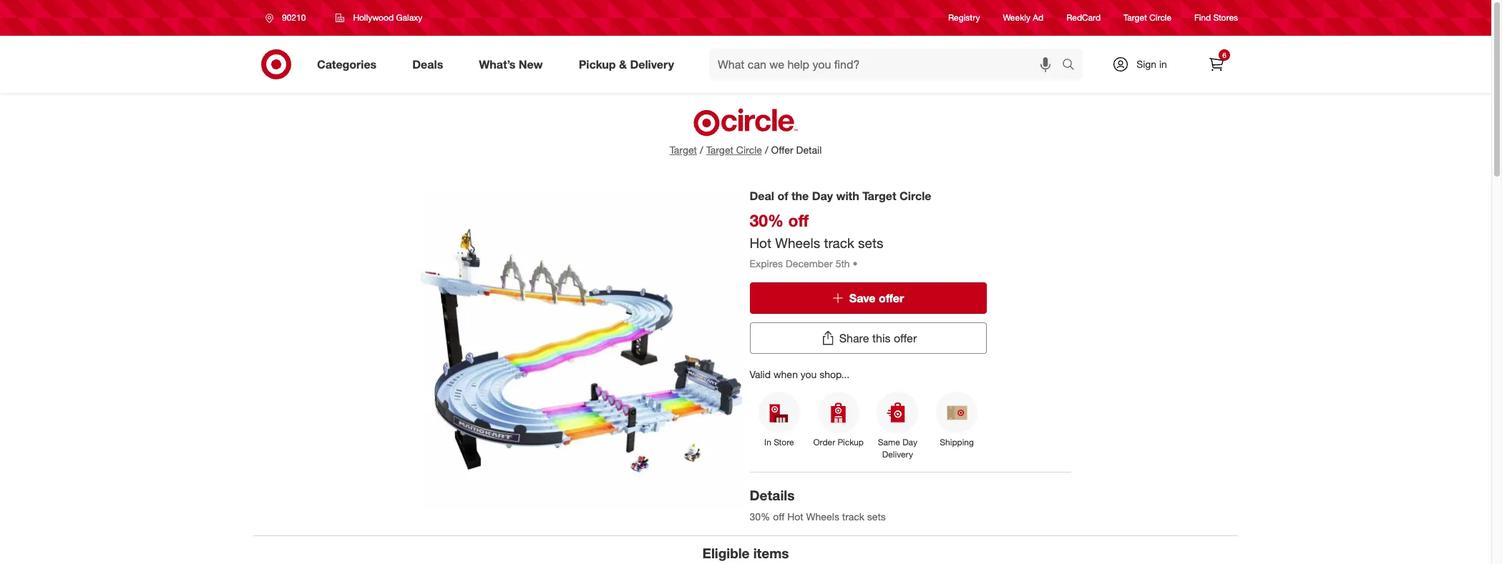 Task type: describe. For each thing, give the bounding box(es) containing it.
hollywood galaxy button
[[327, 5, 432, 31]]

find stores
[[1195, 12, 1239, 23]]

5th
[[836, 257, 850, 270]]

stores
[[1214, 12, 1239, 23]]

eligible
[[703, 546, 750, 562]]

target right target link at the left of the page
[[707, 144, 734, 156]]

search button
[[1056, 49, 1091, 83]]

wheels inside deal of the day with target circle 30% off hot wheels track sets expires december 5th •
[[776, 235, 821, 251]]

30% inside details 30% off hot wheels track sets
[[750, 511, 771, 523]]

galaxy
[[396, 12, 423, 23]]

1 vertical spatial circle
[[737, 144, 763, 156]]

weekly ad
[[1004, 12, 1044, 23]]

of
[[778, 189, 789, 203]]

target link
[[670, 144, 697, 156]]

categories link
[[305, 49, 395, 80]]

what's new
[[479, 57, 543, 71]]

deals link
[[400, 49, 461, 80]]

•
[[853, 257, 858, 270]]

target left the target circle button
[[670, 144, 697, 156]]

6 link
[[1202, 49, 1233, 80]]

when
[[774, 368, 798, 381]]

share this offer
[[840, 331, 918, 346]]

1 vertical spatial pickup
[[838, 438, 864, 448]]

What can we help you find? suggestions appear below search field
[[710, 49, 1066, 80]]

off inside details 30% off hot wheels track sets
[[773, 511, 785, 523]]

find stores link
[[1195, 12, 1239, 24]]

2 horizontal spatial circle
[[1150, 12, 1172, 23]]

in
[[1160, 58, 1168, 70]]

find
[[1195, 12, 1212, 23]]

1 vertical spatial target circle link
[[707, 143, 763, 158]]

delivery for day
[[883, 450, 914, 461]]

1 / from the left
[[700, 144, 704, 156]]

registry
[[949, 12, 981, 23]]

weekly
[[1004, 12, 1031, 23]]

pickup & delivery link
[[567, 49, 692, 80]]

offer
[[772, 144, 794, 156]]

track inside deal of the day with target circle 30% off hot wheels track sets expires december 5th •
[[825, 235, 855, 251]]

details
[[750, 488, 795, 504]]

hollywood
[[353, 12, 394, 23]]

same
[[878, 438, 901, 448]]

save
[[850, 291, 876, 305]]

redcard
[[1067, 12, 1101, 23]]

&
[[619, 57, 627, 71]]

track inside details 30% off hot wheels track sets
[[843, 511, 865, 523]]

redcard link
[[1067, 12, 1101, 24]]

expires
[[750, 257, 783, 270]]

valid when you shop...
[[750, 368, 850, 381]]

hollywood galaxy
[[353, 12, 423, 23]]

detail
[[797, 144, 822, 156]]

sets inside details 30% off hot wheels track sets
[[868, 511, 886, 523]]

delivery for &
[[630, 57, 675, 71]]

90210
[[282, 12, 306, 23]]

90210 button
[[256, 5, 321, 31]]

shop...
[[820, 368, 850, 381]]

sign
[[1137, 58, 1157, 70]]

new
[[519, 57, 543, 71]]

categories
[[317, 57, 377, 71]]

day inside same day delivery
[[903, 438, 918, 448]]



Task type: vqa. For each thing, say whether or not it's contained in the screenshot.
second 30% from the bottom
yes



Task type: locate. For each thing, give the bounding box(es) containing it.
target up sign in 'link'
[[1124, 12, 1148, 23]]

deal
[[750, 189, 775, 203]]

6
[[1223, 51, 1227, 59]]

target right with
[[863, 189, 897, 203]]

store
[[774, 438, 795, 448]]

circle
[[1150, 12, 1172, 23], [737, 144, 763, 156], [900, 189, 932, 203]]

offer inside share this offer button
[[894, 331, 918, 346]]

target circle link down target circle logo
[[707, 143, 763, 158]]

1 horizontal spatial day
[[903, 438, 918, 448]]

delivery
[[630, 57, 675, 71], [883, 450, 914, 461]]

hot inside details 30% off hot wheels track sets
[[788, 511, 804, 523]]

save offer
[[850, 291, 905, 305]]

/ left offer
[[765, 144, 769, 156]]

off down the
[[789, 211, 809, 231]]

0 vertical spatial sets
[[859, 235, 884, 251]]

pickup & delivery
[[579, 57, 675, 71]]

day right same
[[903, 438, 918, 448]]

share
[[840, 331, 870, 346]]

1 30% from the top
[[750, 211, 784, 231]]

0 vertical spatial pickup
[[579, 57, 616, 71]]

target circle
[[1124, 12, 1172, 23]]

details 30% off hot wheels track sets
[[750, 488, 886, 523]]

1 vertical spatial delivery
[[883, 450, 914, 461]]

deals
[[413, 57, 443, 71]]

wheels inside details 30% off hot wheels track sets
[[807, 511, 840, 523]]

target circle logo image
[[692, 107, 801, 137]]

circle down target circle logo
[[737, 144, 763, 156]]

0 horizontal spatial /
[[700, 144, 704, 156]]

day inside deal of the day with target circle 30% off hot wheels track sets expires december 5th •
[[812, 189, 833, 203]]

ad
[[1033, 12, 1044, 23]]

sets inside deal of the day with target circle 30% off hot wheels track sets expires december 5th •
[[859, 235, 884, 251]]

1 vertical spatial wheels
[[807, 511, 840, 523]]

share this offer button
[[750, 323, 987, 354]]

in
[[765, 438, 772, 448]]

december
[[786, 257, 833, 270]]

0 vertical spatial off
[[789, 211, 809, 231]]

same day delivery
[[878, 438, 918, 461]]

what's
[[479, 57, 516, 71]]

0 vertical spatial track
[[825, 235, 855, 251]]

target circle button
[[707, 143, 763, 158]]

target
[[1124, 12, 1148, 23], [670, 144, 697, 156], [707, 144, 734, 156], [863, 189, 897, 203]]

weekly ad link
[[1004, 12, 1044, 24]]

order pickup
[[814, 438, 864, 448]]

day right the
[[812, 189, 833, 203]]

1 horizontal spatial pickup
[[838, 438, 864, 448]]

delivery right & at the top of page
[[630, 57, 675, 71]]

30% down details at the bottom of the page
[[750, 511, 771, 523]]

items
[[754, 546, 789, 562]]

pickup left & at the top of page
[[579, 57, 616, 71]]

1 vertical spatial 30%
[[750, 511, 771, 523]]

/ right target link at the left of the page
[[700, 144, 704, 156]]

30% inside deal of the day with target circle 30% off hot wheels track sets expires december 5th •
[[750, 211, 784, 231]]

delivery inside same day delivery
[[883, 450, 914, 461]]

day
[[812, 189, 833, 203], [903, 438, 918, 448]]

target circle link
[[1124, 12, 1172, 24], [707, 143, 763, 158]]

0 vertical spatial day
[[812, 189, 833, 203]]

1 vertical spatial day
[[903, 438, 918, 448]]

0 vertical spatial target circle link
[[1124, 12, 1172, 24]]

0 horizontal spatial delivery
[[630, 57, 675, 71]]

0 vertical spatial delivery
[[630, 57, 675, 71]]

offer inside 'save offer' button
[[879, 291, 905, 305]]

sets down same day delivery
[[868, 511, 886, 523]]

registry link
[[949, 12, 981, 24]]

1 vertical spatial track
[[843, 511, 865, 523]]

hot inside deal of the day with target circle 30% off hot wheels track sets expires december 5th •
[[750, 235, 772, 251]]

0 vertical spatial hot
[[750, 235, 772, 251]]

pickup right "order"
[[838, 438, 864, 448]]

0 horizontal spatial off
[[773, 511, 785, 523]]

1 vertical spatial offer
[[894, 331, 918, 346]]

0 horizontal spatial pickup
[[579, 57, 616, 71]]

pickup inside "pickup & delivery" "link"
[[579, 57, 616, 71]]

pickup
[[579, 57, 616, 71], [838, 438, 864, 448]]

0 horizontal spatial target circle link
[[707, 143, 763, 158]]

offer right save
[[879, 291, 905, 305]]

1 vertical spatial hot
[[788, 511, 804, 523]]

1 vertical spatial off
[[773, 511, 785, 523]]

0 vertical spatial offer
[[879, 291, 905, 305]]

valid
[[750, 368, 771, 381]]

eligible items
[[703, 546, 789, 562]]

2 vertical spatial circle
[[900, 189, 932, 203]]

0 vertical spatial circle
[[1150, 12, 1172, 23]]

target circle link up sign at the top right of the page
[[1124, 12, 1172, 24]]

circle left find
[[1150, 12, 1172, 23]]

track
[[825, 235, 855, 251], [843, 511, 865, 523]]

sets down with
[[859, 235, 884, 251]]

the
[[792, 189, 809, 203]]

0 horizontal spatial circle
[[737, 144, 763, 156]]

1 horizontal spatial /
[[765, 144, 769, 156]]

order
[[814, 438, 836, 448]]

1 horizontal spatial hot
[[788, 511, 804, 523]]

what's new link
[[467, 49, 561, 80]]

circle inside deal of the day with target circle 30% off hot wheels track sets expires december 5th •
[[900, 189, 932, 203]]

this
[[873, 331, 891, 346]]

offer
[[879, 291, 905, 305], [894, 331, 918, 346]]

0 horizontal spatial hot
[[750, 235, 772, 251]]

hot up expires
[[750, 235, 772, 251]]

delivery inside "pickup & delivery" "link"
[[630, 57, 675, 71]]

hot down details at the bottom of the page
[[788, 511, 804, 523]]

off down details at the bottom of the page
[[773, 511, 785, 523]]

search
[[1056, 58, 1091, 73]]

target inside deal of the day with target circle 30% off hot wheels track sets expires december 5th •
[[863, 189, 897, 203]]

off
[[789, 211, 809, 231], [773, 511, 785, 523]]

sign in
[[1137, 58, 1168, 70]]

delivery down same
[[883, 450, 914, 461]]

1 horizontal spatial delivery
[[883, 450, 914, 461]]

circle right with
[[900, 189, 932, 203]]

save offer button
[[750, 283, 987, 314]]

0 horizontal spatial day
[[812, 189, 833, 203]]

offer right this
[[894, 331, 918, 346]]

sign in link
[[1101, 49, 1190, 80]]

2 / from the left
[[765, 144, 769, 156]]

target / target circle / offer detail
[[670, 144, 822, 156]]

with
[[837, 189, 860, 203]]

1 horizontal spatial off
[[789, 211, 809, 231]]

0 vertical spatial wheels
[[776, 235, 821, 251]]

off inside deal of the day with target circle 30% off hot wheels track sets expires december 5th •
[[789, 211, 809, 231]]

30% down deal
[[750, 211, 784, 231]]

0 vertical spatial 30%
[[750, 211, 784, 231]]

in store
[[765, 438, 795, 448]]

1 horizontal spatial target circle link
[[1124, 12, 1172, 24]]

30%
[[750, 211, 784, 231], [750, 511, 771, 523]]

/
[[700, 144, 704, 156], [765, 144, 769, 156]]

1 vertical spatial sets
[[868, 511, 886, 523]]

sets
[[859, 235, 884, 251], [868, 511, 886, 523]]

deal of the day with target circle 30% off hot wheels track sets expires december 5th •
[[750, 189, 932, 270]]

shipping
[[940, 438, 974, 448]]

you
[[801, 368, 817, 381]]

wheels
[[776, 235, 821, 251], [807, 511, 840, 523]]

1 horizontal spatial circle
[[900, 189, 932, 203]]

hot
[[750, 235, 772, 251], [788, 511, 804, 523]]

2 30% from the top
[[750, 511, 771, 523]]



